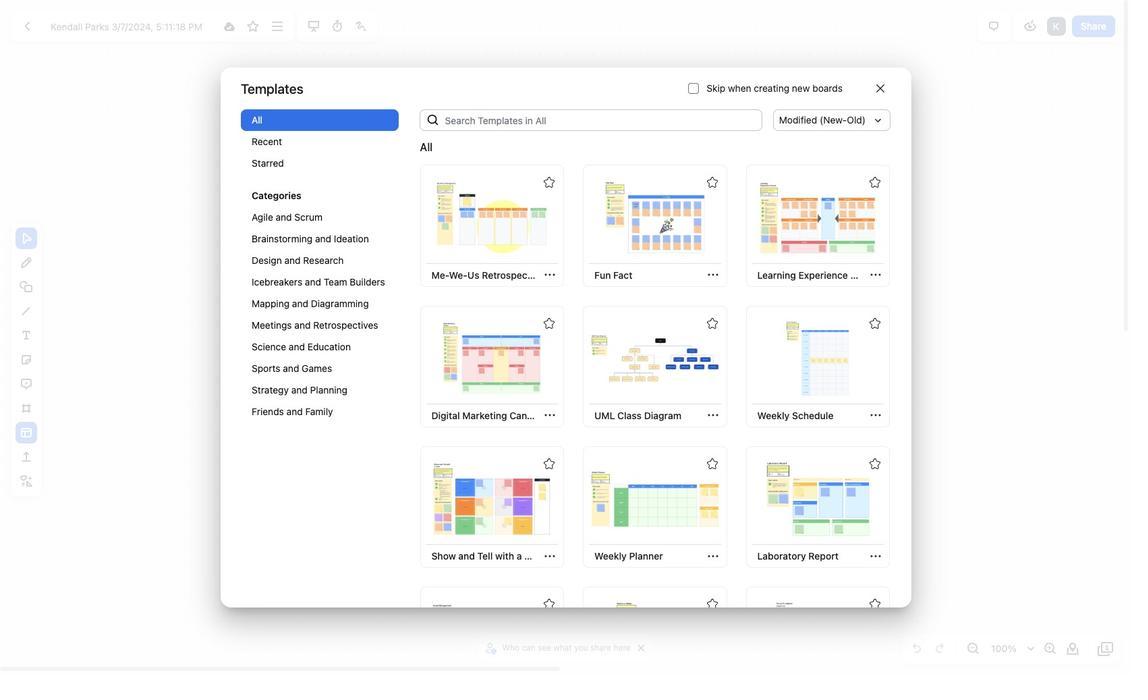Task type: vqa. For each thing, say whether or not it's contained in the screenshot.
Planner
yes



Task type: describe. For each thing, give the bounding box(es) containing it.
weekly planner button
[[589, 545, 669, 567]]

thumbnail for social emotional learning image
[[754, 602, 883, 675]]

card for template weekly planner element
[[583, 446, 727, 568]]

modified (new-old)
[[780, 114, 866, 126]]

who can see what you share here
[[502, 643, 631, 653]]

mapping
[[252, 298, 290, 309]]

class
[[618, 410, 642, 421]]

meetings
[[252, 319, 292, 331]]

thumbnail for uml class diagram image
[[591, 320, 720, 396]]

games
[[302, 363, 332, 374]]

card for template sentence maker element
[[583, 587, 727, 675]]

icebreakers and team builders
[[252, 276, 385, 288]]

card for template show and tell with a twist element
[[420, 446, 564, 568]]

star this whiteboard image inside card for template me-we-us retrospective element
[[544, 177, 555, 188]]

research
[[303, 255, 344, 266]]

all status
[[420, 139, 433, 155]]

design
[[252, 255, 282, 266]]

who
[[502, 643, 520, 653]]

100 %
[[992, 643, 1017, 654]]

retrospective
[[482, 269, 544, 281]]

fun fact button
[[589, 264, 638, 286]]

design and research
[[252, 255, 344, 266]]

experience
[[799, 269, 848, 281]]

team
[[324, 276, 347, 288]]

what
[[554, 643, 572, 653]]

icebreakers
[[252, 276, 303, 288]]

1 horizontal spatial all
[[420, 141, 433, 153]]

sports and games
[[252, 363, 332, 374]]

thumbnail for asset management image
[[428, 602, 557, 675]]

card for template laboratory report element
[[746, 446, 890, 568]]

%
[[1008, 643, 1017, 654]]

fun fact
[[595, 269, 633, 281]]

boards
[[813, 82, 843, 94]]

and for diagramming
[[292, 298, 309, 309]]

friends
[[252, 406, 284, 417]]

templates
[[241, 81, 304, 96]]

you
[[575, 643, 588, 653]]

show and tell with a twist button
[[426, 545, 548, 567]]

learning experience canvas
[[758, 269, 883, 281]]

ideation
[[334, 233, 369, 244]]

meetings and retrospectives
[[252, 319, 378, 331]]

science
[[252, 341, 286, 352]]

diagramming
[[311, 298, 369, 309]]

old)
[[847, 114, 866, 126]]

close image
[[877, 84, 885, 92]]

card for template fun fact element
[[583, 165, 727, 287]]

us
[[468, 269, 480, 281]]

canvas for digital marketing canvas
[[510, 410, 542, 421]]

canvas for learning experience canvas
[[851, 269, 883, 281]]

schedule
[[793, 410, 834, 421]]

uml class diagram
[[595, 410, 682, 421]]

and for games
[[283, 363, 299, 374]]

thumbnail for weekly schedule image
[[754, 320, 883, 396]]

learning experience canvas button
[[752, 264, 883, 286]]

show
[[432, 550, 456, 562]]

a
[[517, 550, 522, 562]]

card for template asset management element
[[420, 587, 564, 675]]

can
[[522, 643, 536, 653]]

report
[[809, 550, 839, 562]]

retrospectives
[[313, 319, 378, 331]]

weekly for weekly planner
[[595, 550, 627, 562]]

builders
[[350, 276, 385, 288]]

diagram
[[645, 410, 682, 421]]

timer image
[[329, 18, 345, 34]]

mapping and diagramming
[[252, 298, 369, 309]]

brainstorming and ideation
[[252, 233, 369, 244]]

all inside categories element
[[252, 114, 263, 126]]

learning
[[758, 269, 797, 281]]

star this whiteboard image inside the card for template sentence maker element
[[707, 599, 718, 610]]

who can see what you share here button
[[484, 638, 634, 658]]

tell
[[478, 550, 493, 562]]

weekly planner
[[595, 550, 663, 562]]

star this whiteboard image for weekly schedule
[[870, 318, 881, 328]]

categories element
[[241, 109, 399, 436]]

show and tell with a twist
[[432, 550, 548, 562]]

100
[[992, 643, 1008, 654]]

uml class diagram button
[[589, 404, 687, 427]]

skip when creating new boards
[[707, 82, 843, 94]]

sports
[[252, 363, 281, 374]]

and for family
[[287, 406, 303, 417]]

thumbnail for show and tell with a twist image
[[428, 461, 557, 537]]

presentation image
[[306, 18, 322, 34]]

recent
[[252, 136, 282, 147]]

more options image
[[269, 18, 285, 34]]

(new-
[[820, 114, 847, 126]]

card for template uml class diagram element
[[583, 305, 727, 427]]

laser image
[[353, 18, 369, 34]]



Task type: locate. For each thing, give the bounding box(es) containing it.
and down strategy and planning
[[287, 406, 303, 417]]

thumbnail for laboratory report image
[[754, 461, 883, 537]]

and up mapping and diagramming
[[305, 276, 321, 288]]

we-
[[449, 269, 468, 281]]

agile
[[252, 211, 273, 223]]

1 horizontal spatial canvas
[[851, 269, 883, 281]]

card for template weekly schedule element
[[746, 305, 890, 427]]

see
[[538, 643, 552, 653]]

and for retrospectives
[[295, 319, 311, 331]]

1 vertical spatial canvas
[[510, 410, 542, 421]]

0 vertical spatial canvas
[[851, 269, 883, 281]]

thumbnail for digital marketing canvas image
[[428, 320, 557, 396]]

star this whiteboard image for laboratory report
[[870, 458, 881, 469]]

and for team
[[305, 276, 321, 288]]

star this whiteboard image
[[870, 177, 881, 188], [544, 318, 555, 328], [870, 318, 881, 328], [870, 458, 881, 469], [707, 599, 718, 610]]

weekly inside button
[[758, 410, 790, 421]]

and left tell
[[459, 550, 475, 562]]

star this whiteboard image inside card for template show and tell with a twist element
[[544, 458, 555, 469]]

pages image
[[1098, 641, 1115, 657]]

planner
[[630, 550, 663, 562]]

thumbnail for weekly planner image
[[591, 461, 720, 537]]

0 horizontal spatial weekly
[[595, 550, 627, 562]]

close image
[[638, 645, 645, 651]]

and up meetings and retrospectives at left top
[[292, 298, 309, 309]]

thumbnail for sentence maker image
[[591, 602, 720, 675]]

scrum
[[295, 211, 323, 223]]

and up the science and education at the bottom
[[295, 319, 311, 331]]

canvas right marketing
[[510, 410, 542, 421]]

all
[[252, 114, 263, 126], [420, 141, 433, 153]]

and for tell
[[459, 550, 475, 562]]

canvas right experience
[[851, 269, 883, 281]]

and for scrum
[[276, 211, 292, 223]]

and
[[276, 211, 292, 223], [315, 233, 332, 244], [285, 255, 301, 266], [305, 276, 321, 288], [292, 298, 309, 309], [295, 319, 311, 331], [289, 341, 305, 352], [283, 363, 299, 374], [291, 384, 308, 396], [287, 406, 303, 417], [459, 550, 475, 562]]

agile and scrum
[[252, 211, 323, 223]]

and right agile
[[276, 211, 292, 223]]

all element
[[419, 163, 892, 675]]

weekly inside button
[[595, 550, 627, 562]]

and inside button
[[459, 550, 475, 562]]

digital marketing canvas
[[432, 410, 542, 421]]

modified
[[780, 114, 818, 126]]

card for template learning experience canvas element
[[746, 165, 890, 287]]

share
[[1081, 20, 1107, 32]]

laboratory report button
[[752, 545, 845, 567]]

0 horizontal spatial canvas
[[510, 410, 542, 421]]

canvas
[[851, 269, 883, 281], [510, 410, 542, 421]]

star this whiteboard image for learning experience canvas
[[870, 177, 881, 188]]

here
[[614, 643, 631, 653]]

zoom in image
[[1042, 641, 1059, 657]]

1 horizontal spatial weekly
[[758, 410, 790, 421]]

card for template me-we-us retrospective element
[[420, 165, 564, 287]]

list
[[1046, 16, 1068, 37]]

weekly for weekly schedule
[[758, 410, 790, 421]]

star this whiteboard image inside 'card for template weekly planner' element
[[707, 458, 718, 469]]

skip
[[707, 82, 726, 94]]

star this whiteboard image inside card for template fun fact element
[[707, 177, 718, 188]]

twist
[[525, 550, 548, 562]]

fact
[[614, 269, 633, 281]]

star this whiteboard image inside card for template laboratory report element
[[870, 458, 881, 469]]

Document name text field
[[41, 16, 217, 37]]

0 vertical spatial all
[[252, 114, 263, 126]]

laboratory
[[758, 550, 807, 562]]

thumbnail for me-we-us retrospective image
[[428, 180, 557, 255]]

share button
[[1073, 16, 1116, 37]]

and up friends and family
[[291, 384, 308, 396]]

weekly
[[758, 410, 790, 421], [595, 550, 627, 562]]

and up research
[[315, 233, 332, 244]]

canvas inside "button"
[[510, 410, 542, 421]]

card for template digital marketing canvas element
[[420, 305, 564, 427]]

star this whiteboard image inside card for template weekly schedule element
[[870, 318, 881, 328]]

and for research
[[285, 255, 301, 266]]

and for planning
[[291, 384, 308, 396]]

0 vertical spatial weekly
[[758, 410, 790, 421]]

Search Templates in All text field
[[440, 109, 763, 131]]

star this whiteboard image inside card for template social emotional learning element
[[870, 599, 881, 610]]

thumbnail for learning experience canvas image
[[754, 180, 883, 255]]

weekly left planner on the bottom right of page
[[595, 550, 627, 562]]

weekly schedule
[[758, 410, 834, 421]]

canvas inside button
[[851, 269, 883, 281]]

creating
[[754, 82, 790, 94]]

weekly schedule button
[[752, 404, 839, 427]]

star this whiteboard image inside card for template learning experience canvas element
[[870, 177, 881, 188]]

thumbnail for fun fact image
[[591, 180, 720, 255]]

dashboard image
[[20, 18, 36, 34]]

brainstorming
[[252, 233, 313, 244]]

share
[[591, 643, 612, 653]]

star this whiteboard image
[[245, 18, 262, 34], [544, 177, 555, 188], [707, 177, 718, 188], [707, 318, 718, 328], [544, 458, 555, 469], [707, 458, 718, 469], [544, 599, 555, 610], [870, 599, 881, 610]]

and for education
[[289, 341, 305, 352]]

with
[[496, 550, 514, 562]]

marketing
[[463, 410, 507, 421]]

starred
[[252, 157, 284, 169]]

comment panel image
[[986, 18, 1002, 34]]

and down brainstorming
[[285, 255, 301, 266]]

uml
[[595, 410, 615, 421]]

card for template social emotional learning element
[[746, 587, 890, 675]]

me-we-us retrospective
[[432, 269, 544, 281]]

star this whiteboard image inside card for template uml class diagram element
[[707, 318, 718, 328]]

strategy and planning
[[252, 384, 348, 396]]

when
[[728, 82, 752, 94]]

weekly left "schedule"
[[758, 410, 790, 421]]

science and education
[[252, 341, 351, 352]]

0 horizontal spatial all
[[252, 114, 263, 126]]

new
[[792, 82, 810, 94]]

and up strategy and planning
[[283, 363, 299, 374]]

and for ideation
[[315, 233, 332, 244]]

1 vertical spatial weekly
[[595, 550, 627, 562]]

family
[[305, 406, 333, 417]]

star this whiteboard image inside card for template asset management element
[[544, 599, 555, 610]]

me-we-us retrospective button
[[426, 264, 544, 286]]

star this whiteboard image inside card for template digital marketing canvas element
[[544, 318, 555, 328]]

digital
[[432, 410, 460, 421]]

zoom out image
[[965, 641, 982, 657]]

categories
[[252, 190, 302, 201]]

education
[[308, 341, 351, 352]]

1 vertical spatial all
[[420, 141, 433, 153]]

laboratory report
[[758, 550, 839, 562]]

friends and family
[[252, 406, 333, 417]]

me-
[[432, 269, 449, 281]]

digital marketing canvas button
[[426, 404, 542, 427]]

list item
[[1046, 16, 1068, 37]]

and up the 'sports and games'
[[289, 341, 305, 352]]

planning
[[310, 384, 348, 396]]

star this whiteboard image for digital marketing canvas
[[544, 318, 555, 328]]

fun
[[595, 269, 611, 281]]

strategy
[[252, 384, 289, 396]]

modified (new-old) button
[[773, 110, 888, 130]]



